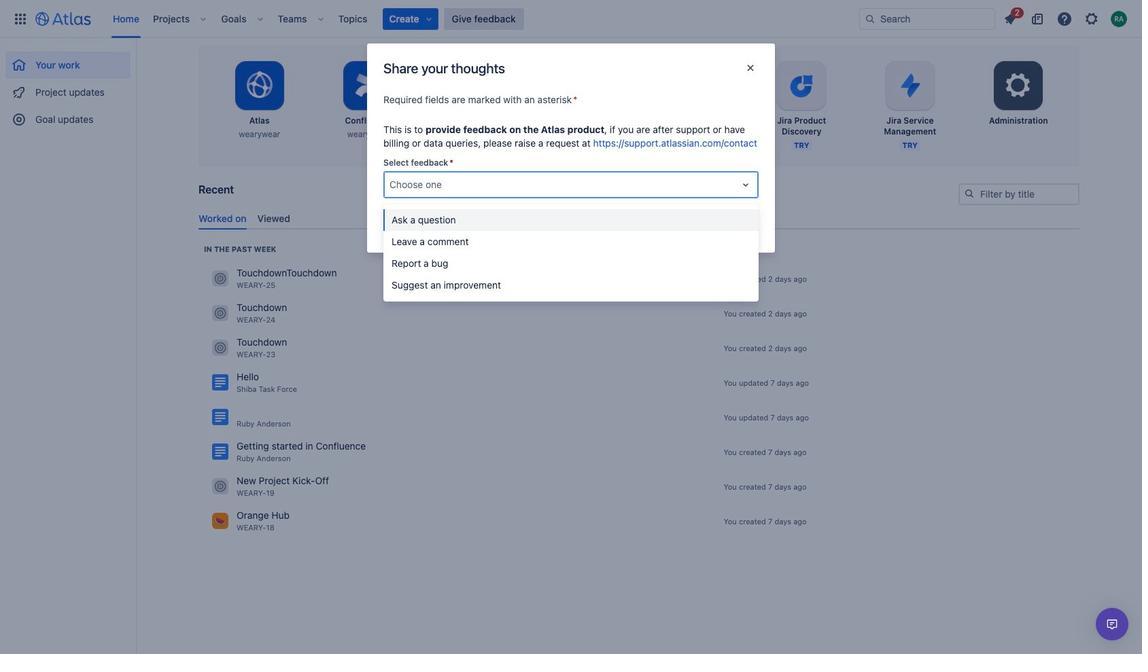 Task type: describe. For each thing, give the bounding box(es) containing it.
settings image
[[1003, 69, 1035, 102]]

help image
[[1057, 11, 1073, 27]]

2 townsquare image from the top
[[212, 479, 229, 495]]

1 townsquare image from the top
[[212, 271, 229, 287]]

2 townsquare image from the top
[[212, 340, 229, 357]]

close modal image
[[743, 60, 759, 76]]

3 townsquare image from the top
[[212, 514, 229, 530]]

2 confluence image from the top
[[212, 444, 229, 461]]

search image
[[964, 188, 975, 199]]

top element
[[8, 0, 860, 38]]

open image
[[738, 177, 754, 193]]



Task type: vqa. For each thing, say whether or not it's contained in the screenshot.
goal "button"
no



Task type: locate. For each thing, give the bounding box(es) containing it.
1 vertical spatial confluence image
[[212, 444, 229, 461]]

0 vertical spatial townsquare image
[[212, 271, 229, 287]]

None search field
[[860, 8, 996, 30]]

1 vertical spatial townsquare image
[[212, 479, 229, 495]]

group
[[5, 38, 131, 137]]

confluence image down confluence image
[[212, 444, 229, 461]]

search image
[[865, 13, 876, 24]]

banner
[[0, 0, 1143, 38]]

None text field
[[390, 178, 392, 192]]

confluence image up confluence image
[[212, 375, 229, 391]]

Search field
[[860, 8, 996, 30]]

1 townsquare image from the top
[[212, 306, 229, 322]]

1 vertical spatial townsquare image
[[212, 340, 229, 357]]

0 vertical spatial confluence image
[[212, 375, 229, 391]]

Filter by title field
[[960, 185, 1079, 204]]

confluence image
[[212, 410, 229, 426]]

2 vertical spatial townsquare image
[[212, 514, 229, 530]]

1 confluence image from the top
[[212, 375, 229, 391]]

0 vertical spatial townsquare image
[[212, 306, 229, 322]]

townsquare image
[[212, 271, 229, 287], [212, 340, 229, 357], [212, 514, 229, 530]]

townsquare image
[[212, 306, 229, 322], [212, 479, 229, 495]]

open intercom messenger image
[[1105, 617, 1121, 633]]

heading
[[204, 244, 276, 255]]

tab list
[[193, 207, 1086, 230]]

confluence image
[[212, 375, 229, 391], [212, 444, 229, 461]]



